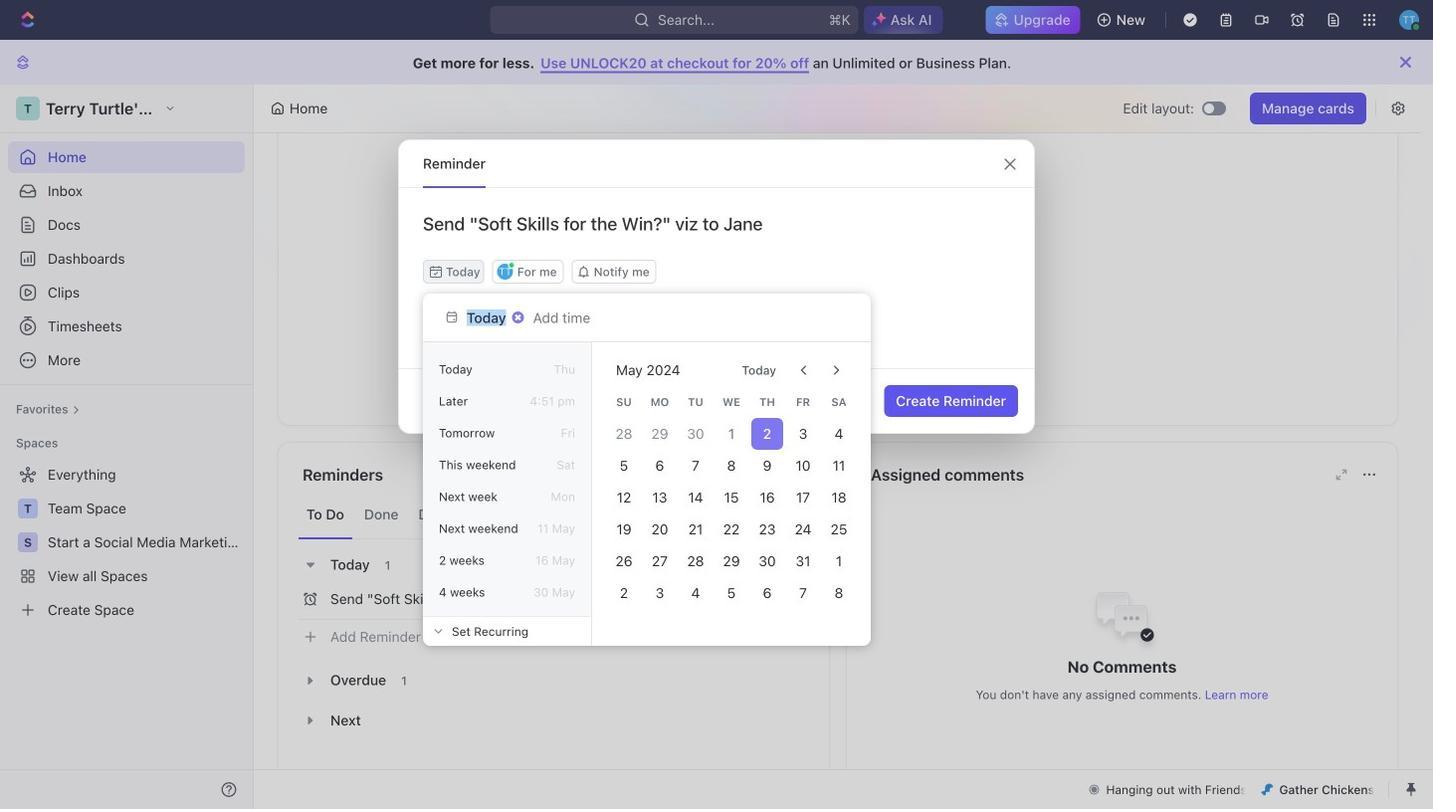 Task type: locate. For each thing, give the bounding box(es) containing it.
tab list
[[299, 491, 810, 540]]

Reminder na﻿me or type '/' for commands text field
[[399, 212, 1035, 260]]

sidebar navigation
[[0, 85, 254, 810]]

tree
[[8, 459, 245, 626]]

dialog
[[398, 139, 1036, 434]]



Task type: describe. For each thing, give the bounding box(es) containing it.
drumstick bite image
[[1262, 784, 1274, 796]]

Add time text field
[[533, 309, 593, 326]]

tree inside "sidebar" navigation
[[8, 459, 245, 626]]

Due date text field
[[467, 309, 507, 326]]



Task type: vqa. For each thing, say whether or not it's contained in the screenshot.
Task
no



